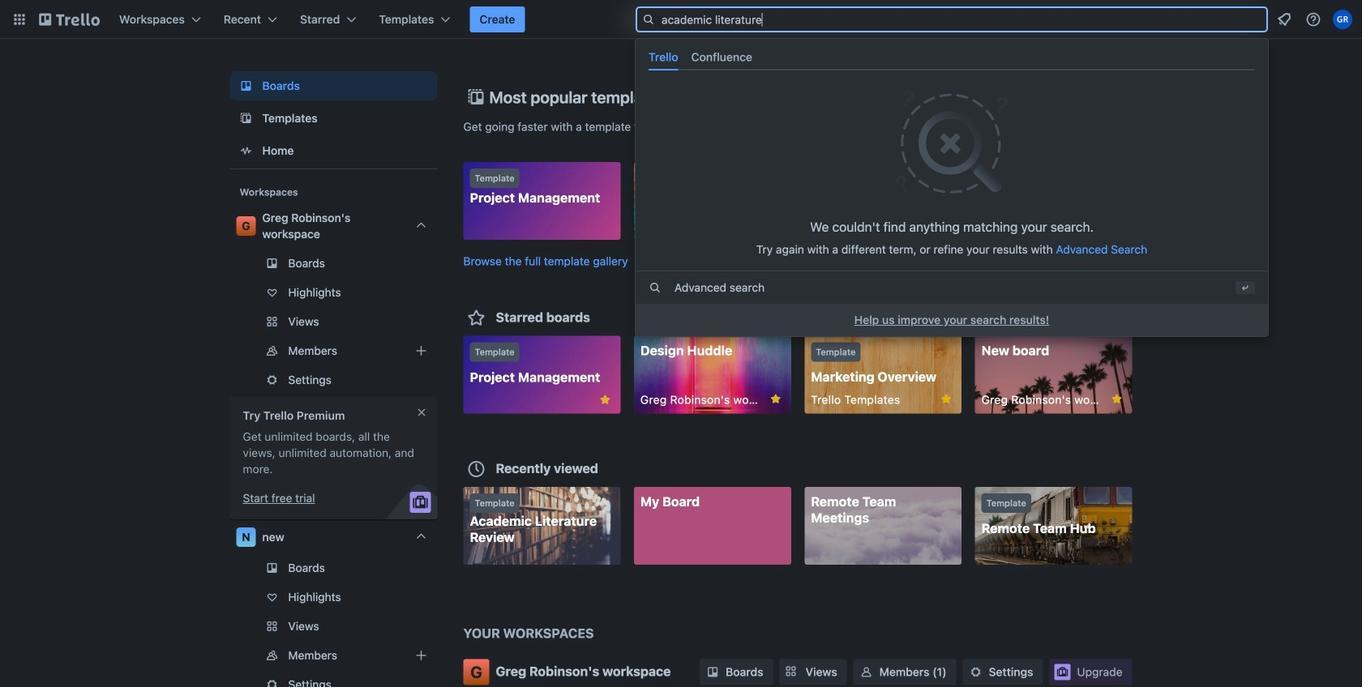 Task type: describe. For each thing, give the bounding box(es) containing it.
advanced search image
[[649, 282, 662, 295]]

sm image
[[968, 665, 984, 681]]

Search Trello field
[[636, 6, 1268, 32]]

board image
[[236, 76, 256, 96]]

home image
[[236, 141, 256, 161]]

0 notifications image
[[1275, 10, 1294, 29]]

template board image
[[236, 109, 256, 128]]

0 horizontal spatial click to unstar this board. it will be removed from your starred list. image
[[598, 393, 613, 407]]

1 add image from the top
[[412, 341, 431, 361]]

primary element
[[0, 0, 1362, 39]]

2 add image from the top
[[412, 646, 431, 666]]

search no results image
[[895, 89, 1009, 196]]



Task type: locate. For each thing, give the bounding box(es) containing it.
1 horizontal spatial click to unstar this board. it will be removed from your starred list. image
[[769, 392, 783, 407]]

click to unstar this board. it will be removed from your starred list. image
[[769, 392, 783, 407], [598, 393, 613, 407]]

click to unstar this board. it will be removed from your starred list. image
[[939, 392, 954, 407]]

back to home image
[[39, 6, 100, 32]]

tab down search icon
[[642, 44, 685, 71]]

sm image
[[705, 665, 721, 681], [858, 665, 875, 681]]

tab down the "primary" element
[[685, 44, 759, 71]]

2 tab from the left
[[685, 44, 759, 71]]

2 sm image from the left
[[858, 665, 875, 681]]

add image
[[412, 341, 431, 361], [412, 646, 431, 666]]

open information menu image
[[1306, 11, 1322, 28]]

greg robinson (gregrobinson96) image
[[1333, 10, 1353, 29]]

1 sm image from the left
[[705, 665, 721, 681]]

0 horizontal spatial sm image
[[705, 665, 721, 681]]

1 vertical spatial add image
[[412, 646, 431, 666]]

tab
[[642, 44, 685, 71], [685, 44, 759, 71]]

1 horizontal spatial sm image
[[858, 665, 875, 681]]

0 vertical spatial add image
[[412, 341, 431, 361]]

tab list
[[642, 44, 1262, 71]]

search image
[[642, 13, 655, 26]]

1 tab from the left
[[642, 44, 685, 71]]



Task type: vqa. For each thing, say whether or not it's contained in the screenshot.
PRIMARY element at the top
yes



